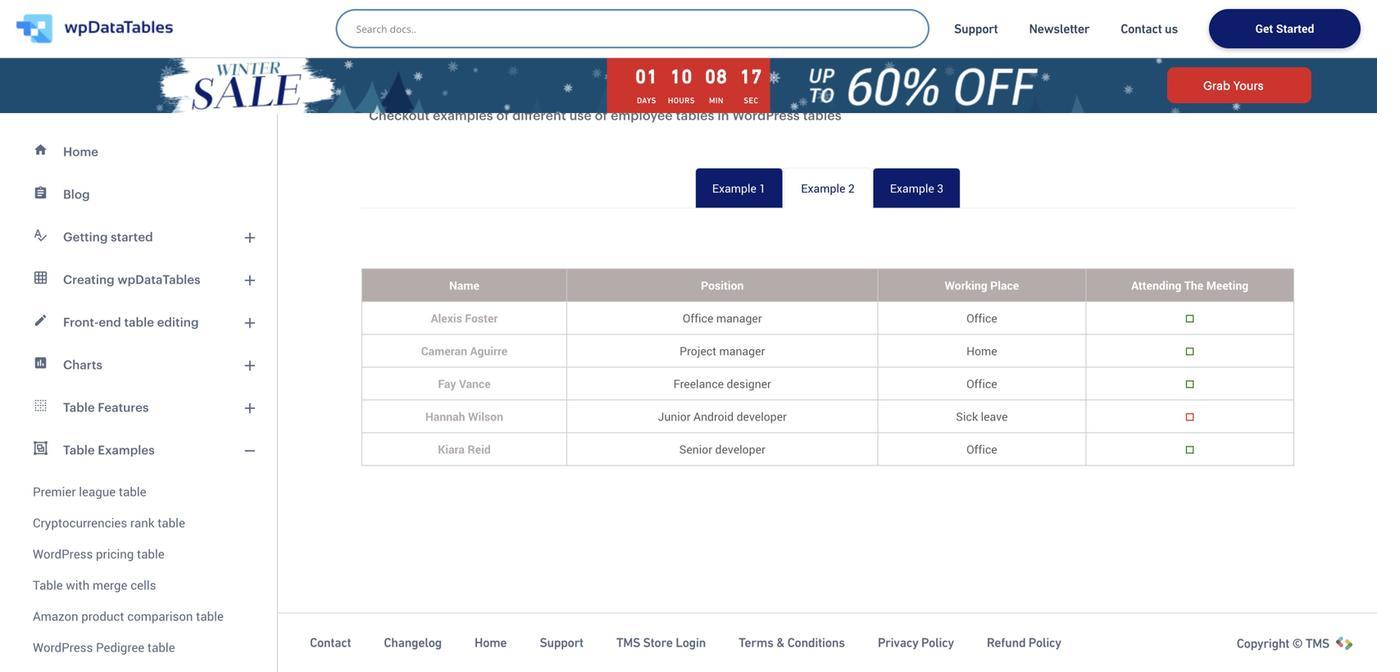 Task type: describe. For each thing, give the bounding box(es) containing it.
foster
[[465, 310, 498, 326]]

place
[[991, 278, 1020, 293]]

policy for refund policy
[[1029, 636, 1062, 651]]

newsletter link
[[1030, 21, 1090, 37]]

sick leave
[[957, 409, 1008, 424]]

terms & conditions link
[[739, 635, 845, 651]]

hannah
[[426, 409, 466, 424]]

copyright © tms
[[1237, 636, 1330, 651]]

alexis foster
[[431, 310, 498, 326]]

started
[[111, 230, 153, 244]]

sec
[[744, 96, 759, 105]]

freelance
[[674, 376, 724, 392]]

check image for office manager
[[1186, 313, 1195, 325]]

Search input search field
[[356, 17, 918, 40]]

cameran
[[421, 343, 468, 359]]

store
[[643, 636, 673, 651]]

example for example 2
[[802, 180, 846, 196]]

manager for office manager
[[717, 310, 762, 326]]

different
[[513, 107, 567, 123]]

0 vertical spatial home link
[[10, 130, 267, 173]]

working place
[[945, 278, 1020, 293]]

wordpress pricing table link
[[10, 539, 267, 570]]

refund policy link
[[987, 635, 1062, 651]]

blog
[[63, 187, 90, 201]]

reid
[[468, 442, 491, 457]]

aguirre
[[470, 343, 508, 359]]

example 3 link
[[873, 168, 961, 209]]

2 vertical spatial home
[[475, 636, 507, 651]]

terms
[[739, 636, 774, 651]]

privacy
[[878, 636, 919, 651]]

17
[[740, 65, 763, 88]]

office for office manager
[[967, 310, 998, 326]]

table for table with merge cells
[[33, 577, 63, 594]]

pricing
[[96, 546, 134, 563]]

grab
[[1204, 79, 1231, 92]]

1 vertical spatial wpdatatables
[[118, 272, 201, 287]]

senior developer
[[680, 442, 766, 457]]

get
[[1256, 21, 1274, 36]]

sick
[[957, 409, 979, 424]]

example 1 link
[[695, 168, 784, 209]]

cryptocurrencies rank table
[[33, 515, 185, 531]]

contact for contact us
[[1121, 21, 1163, 36]]

front-end table editing
[[63, 315, 199, 329]]

employee
[[611, 107, 673, 123]]

creating wpdatatables link
[[10, 258, 267, 301]]

3
[[938, 180, 944, 196]]

project manager
[[680, 343, 765, 359]]

1 vertical spatial developer
[[716, 442, 766, 457]]

office manager
[[683, 310, 762, 326]]

cryptocurrencies
[[33, 515, 127, 531]]

table features
[[63, 400, 149, 415]]

charts
[[63, 358, 103, 372]]

front-end table editing link
[[10, 301, 267, 344]]

conditions
[[788, 636, 845, 651]]

front-
[[63, 315, 99, 329]]

us
[[1165, 21, 1179, 36]]

office for senior developer
[[967, 442, 998, 457]]

privacy policy link
[[878, 635, 955, 651]]

refund policy
[[987, 636, 1062, 651]]

hours
[[668, 96, 695, 105]]

changelog link
[[384, 635, 442, 651]]

position
[[701, 278, 744, 293]]

2
[[849, 180, 855, 196]]

privacy policy
[[878, 636, 955, 651]]

refund
[[987, 636, 1026, 651]]

league
[[79, 484, 116, 500]]

rank
[[130, 515, 155, 531]]

junior
[[658, 409, 691, 424]]

©
[[1293, 636, 1304, 651]]

merge
[[93, 577, 128, 594]]

office for freelance designer
[[967, 376, 998, 392]]

cameran aguirre
[[421, 343, 508, 359]]

0 vertical spatial developer
[[737, 409, 787, 424]]

grab yours link
[[1168, 67, 1312, 103]]

policy for privacy policy
[[922, 636, 955, 651]]

examples
[[98, 443, 155, 457]]

table for cryptocurrencies rank table
[[158, 515, 185, 531]]

min
[[709, 96, 724, 105]]

meeting
[[1207, 278, 1249, 293]]

contact for contact
[[310, 636, 351, 651]]

fay vance
[[438, 376, 491, 392]]

examples
[[433, 107, 493, 123]]

hannah wilson
[[426, 409, 504, 424]]

table for wordpress pedigree table
[[148, 639, 175, 656]]

grab yours
[[1204, 79, 1264, 92]]

1
[[760, 180, 766, 196]]

get started
[[1256, 21, 1315, 36]]

premier league table link
[[10, 472, 267, 508]]

0 horizontal spatial support link
[[540, 635, 584, 651]]

1 horizontal spatial tms
[[1306, 636, 1330, 651]]

vance
[[459, 376, 491, 392]]

example 2
[[802, 180, 855, 196]]

use
[[570, 107, 592, 123]]

features
[[98, 400, 149, 415]]

example for example 3
[[890, 180, 935, 196]]

check image for senior developer
[[1186, 445, 1195, 456]]



Task type: locate. For each thing, give the bounding box(es) containing it.
1 vertical spatial check image
[[1186, 346, 1195, 358]]

manager for project manager
[[720, 343, 765, 359]]

support for top support link
[[955, 21, 999, 36]]

2 horizontal spatial home
[[967, 343, 998, 359]]

table left with
[[33, 577, 63, 594]]

example
[[713, 180, 757, 196], [802, 180, 846, 196], [890, 180, 935, 196]]

0 vertical spatial support link
[[955, 21, 999, 37]]

0 vertical spatial table
[[63, 400, 95, 415]]

table
[[63, 400, 95, 415], [63, 443, 95, 457], [33, 577, 63, 594]]

1 example from the left
[[713, 180, 757, 196]]

2 vertical spatial table
[[33, 577, 63, 594]]

3 check image from the top
[[1186, 445, 1195, 456]]

in
[[718, 107, 730, 123]]

getting started
[[63, 230, 153, 244]]

1 horizontal spatial support link
[[955, 21, 999, 37]]

1 vertical spatial support
[[540, 636, 584, 651]]

table right rank
[[158, 515, 185, 531]]

0 vertical spatial home
[[63, 144, 98, 159]]

2 vertical spatial wordpress
[[33, 639, 93, 656]]

wpdatatables inside employee tables by wpdatatables checkout examples of different use of employee tables in wordpress tables
[[512, 82, 613, 100]]

2 example from the left
[[802, 180, 846, 196]]

1 horizontal spatial of
[[595, 107, 608, 123]]

office up 'project'
[[683, 310, 714, 326]]

wordpress up with
[[33, 546, 93, 563]]

0 horizontal spatial example
[[713, 180, 757, 196]]

policy right refund
[[1029, 636, 1062, 651]]

wpdatatables
[[512, 82, 613, 100], [118, 272, 201, 287]]

android
[[694, 409, 734, 424]]

table up cryptocurrencies rank table link
[[119, 484, 146, 500]]

check image
[[1186, 313, 1195, 325], [1186, 346, 1195, 358], [1186, 445, 1195, 456]]

tms right ©
[[1306, 636, 1330, 651]]

office down working place
[[967, 310, 998, 326]]

started
[[1277, 21, 1315, 36]]

0 vertical spatial support
[[955, 21, 999, 36]]

office up "sick leave"
[[967, 376, 998, 392]]

leave
[[981, 409, 1008, 424]]

home link
[[10, 130, 267, 173], [475, 635, 507, 651]]

tables up examples
[[443, 82, 488, 100]]

table examples link
[[10, 429, 267, 472]]

table inside 'link'
[[148, 639, 175, 656]]

home
[[63, 144, 98, 159], [967, 343, 998, 359], [475, 636, 507, 651]]

table up premier league table at the bottom of page
[[63, 443, 95, 457]]

amazon product comparison table link
[[10, 601, 267, 632]]

table right end
[[124, 315, 154, 329]]

login
[[676, 636, 706, 651]]

0 horizontal spatial tms
[[617, 636, 641, 651]]

charts link
[[10, 344, 267, 386]]

1 vertical spatial contact
[[310, 636, 351, 651]]

table for front-end table editing
[[124, 315, 154, 329]]

manager up designer
[[720, 343, 765, 359]]

pedigree
[[96, 639, 145, 656]]

employee
[[369, 82, 439, 100]]

getting started link
[[10, 216, 267, 258]]

1 of from the left
[[497, 107, 510, 123]]

wordpress for wordpress pricing table
[[33, 546, 93, 563]]

support
[[955, 21, 999, 36], [540, 636, 584, 651]]

table with merge cells
[[33, 577, 156, 594]]

designer
[[727, 376, 772, 392]]

premier
[[33, 484, 76, 500]]

changelog
[[384, 636, 442, 651]]

kiara
[[438, 442, 465, 457]]

alexis
[[431, 310, 462, 326]]

getting
[[63, 230, 108, 244]]

table up 'cells'
[[137, 546, 165, 563]]

wordpress down 'amazon'
[[33, 639, 93, 656]]

0 horizontal spatial home link
[[10, 130, 267, 173]]

table for premier league table
[[119, 484, 146, 500]]

0 horizontal spatial support
[[540, 636, 584, 651]]

1 horizontal spatial tables
[[676, 107, 715, 123]]

wordpress inside 'link'
[[33, 639, 93, 656]]

home up blog on the top left
[[63, 144, 98, 159]]

contact us link
[[1121, 21, 1179, 37]]

wpdatatables - tables and charts manager wordpress plugin image
[[16, 14, 173, 43]]

1 horizontal spatial example
[[802, 180, 846, 196]]

1 vertical spatial table
[[63, 443, 95, 457]]

01
[[636, 65, 658, 88]]

creating wpdatatables
[[63, 272, 201, 287]]

premier league table
[[33, 484, 146, 500]]

policy right privacy
[[922, 636, 955, 651]]

of down by
[[497, 107, 510, 123]]

senior
[[680, 442, 713, 457]]

home right changelog
[[475, 636, 507, 651]]

example left 2
[[802, 180, 846, 196]]

home link right changelog
[[475, 635, 507, 651]]

wilson
[[468, 409, 504, 424]]

0 vertical spatial check image
[[1186, 313, 1195, 325]]

home link up blog on the top left
[[10, 130, 267, 173]]

1 horizontal spatial policy
[[1029, 636, 1062, 651]]

1 vertical spatial home link
[[475, 635, 507, 651]]

tables up example 2 link
[[803, 107, 842, 123]]

1 vertical spatial wordpress
[[33, 546, 93, 563]]

table
[[124, 315, 154, 329], [119, 484, 146, 500], [158, 515, 185, 531], [137, 546, 165, 563], [196, 608, 224, 625], [148, 639, 175, 656]]

example for example 1
[[713, 180, 757, 196]]

editing
[[157, 315, 199, 329]]

example 2 link
[[784, 168, 872, 209]]

2 horizontal spatial tables
[[803, 107, 842, 123]]

of right use
[[595, 107, 608, 123]]

table for wordpress pricing table
[[137, 546, 165, 563]]

amazon product comparison table
[[33, 608, 224, 625]]

employee tables by wpdatatables checkout examples of different use of employee tables in wordpress tables
[[369, 82, 842, 123]]

3 example from the left
[[890, 180, 935, 196]]

1 vertical spatial home
[[967, 343, 998, 359]]

wordpress inside employee tables by wpdatatables checkout examples of different use of employee tables in wordpress tables
[[733, 107, 800, 123]]

10
[[670, 65, 693, 88]]

junior android developer
[[658, 409, 787, 424]]

2 of from the left
[[595, 107, 608, 123]]

contact link
[[310, 635, 351, 651]]

0 horizontal spatial wpdatatables
[[118, 272, 201, 287]]

cryptocurrencies rank table link
[[10, 508, 267, 539]]

wpdatatables up editing
[[118, 272, 201, 287]]

example 1
[[713, 180, 766, 196]]

2 vertical spatial check image
[[1186, 445, 1195, 456]]

check image up check image
[[1186, 346, 1195, 358]]

1 horizontal spatial home
[[475, 636, 507, 651]]

1 horizontal spatial contact
[[1121, 21, 1163, 36]]

1 check image from the top
[[1186, 313, 1195, 325]]

get started link
[[1210, 9, 1362, 48]]

manager up 'project manager'
[[717, 310, 762, 326]]

08
[[705, 65, 728, 88]]

terms & conditions
[[739, 636, 845, 651]]

tms
[[617, 636, 641, 651], [1306, 636, 1330, 651]]

wpdatatables up use
[[512, 82, 613, 100]]

&
[[777, 636, 785, 651]]

end
[[99, 315, 121, 329]]

the
[[1185, 278, 1204, 293]]

contact us
[[1121, 21, 1179, 36]]

table examples
[[63, 443, 155, 457]]

0 vertical spatial contact
[[1121, 21, 1163, 36]]

developer
[[737, 409, 787, 424], [716, 442, 766, 457]]

0 horizontal spatial home
[[63, 144, 98, 159]]

blog link
[[10, 173, 267, 216]]

policy
[[922, 636, 955, 651], [1029, 636, 1062, 651]]

check image
[[1186, 379, 1195, 390]]

home up "sick leave"
[[967, 343, 998, 359]]

table right comparison
[[196, 608, 224, 625]]

wordpress for wordpress pedigree table
[[33, 639, 93, 656]]

home inside home link
[[63, 144, 98, 159]]

1 horizontal spatial wpdatatables
[[512, 82, 613, 100]]

example left 3
[[890, 180, 935, 196]]

0 horizontal spatial policy
[[922, 636, 955, 651]]

0 horizontal spatial contact
[[310, 636, 351, 651]]

tables down hours
[[676, 107, 715, 123]]

days
[[637, 96, 657, 105]]

checkout
[[369, 107, 430, 123]]

example left 1
[[713, 180, 757, 196]]

0 vertical spatial wpdatatables
[[512, 82, 613, 100]]

attending
[[1132, 278, 1182, 293]]

fay
[[438, 376, 456, 392]]

table for table examples
[[63, 443, 95, 457]]

check image down attending the meeting
[[1186, 313, 1195, 325]]

by
[[491, 82, 508, 100]]

table down comparison
[[148, 639, 175, 656]]

1 horizontal spatial support
[[955, 21, 999, 36]]

tms left the store
[[617, 636, 641, 651]]

table with merge cells link
[[10, 570, 267, 601]]

check image down "cancel x" image
[[1186, 445, 1195, 456]]

cancel x image
[[1186, 412, 1195, 423]]

support for leftmost support link
[[540, 636, 584, 651]]

wordpress down sec
[[733, 107, 800, 123]]

with
[[66, 577, 90, 594]]

product
[[81, 608, 124, 625]]

0 vertical spatial manager
[[717, 310, 762, 326]]

table down charts
[[63, 400, 95, 415]]

developer down junior android developer
[[716, 442, 766, 457]]

developer down designer
[[737, 409, 787, 424]]

0 vertical spatial wordpress
[[733, 107, 800, 123]]

0 horizontal spatial of
[[497, 107, 510, 123]]

1 vertical spatial manager
[[720, 343, 765, 359]]

2 policy from the left
[[1029, 636, 1062, 651]]

manager
[[717, 310, 762, 326], [720, 343, 765, 359]]

1 horizontal spatial home link
[[475, 635, 507, 651]]

check image for project manager
[[1186, 346, 1195, 358]]

office down "sick leave"
[[967, 442, 998, 457]]

tables
[[443, 82, 488, 100], [676, 107, 715, 123], [803, 107, 842, 123]]

2 check image from the top
[[1186, 346, 1195, 358]]

creating
[[63, 272, 115, 287]]

0 horizontal spatial tables
[[443, 82, 488, 100]]

Search form search field
[[356, 17, 918, 40]]

1 vertical spatial support link
[[540, 635, 584, 651]]

2 horizontal spatial example
[[890, 180, 935, 196]]

1 policy from the left
[[922, 636, 955, 651]]

table for table features
[[63, 400, 95, 415]]

table features link
[[10, 386, 267, 429]]



Task type: vqa. For each thing, say whether or not it's contained in the screenshot.


